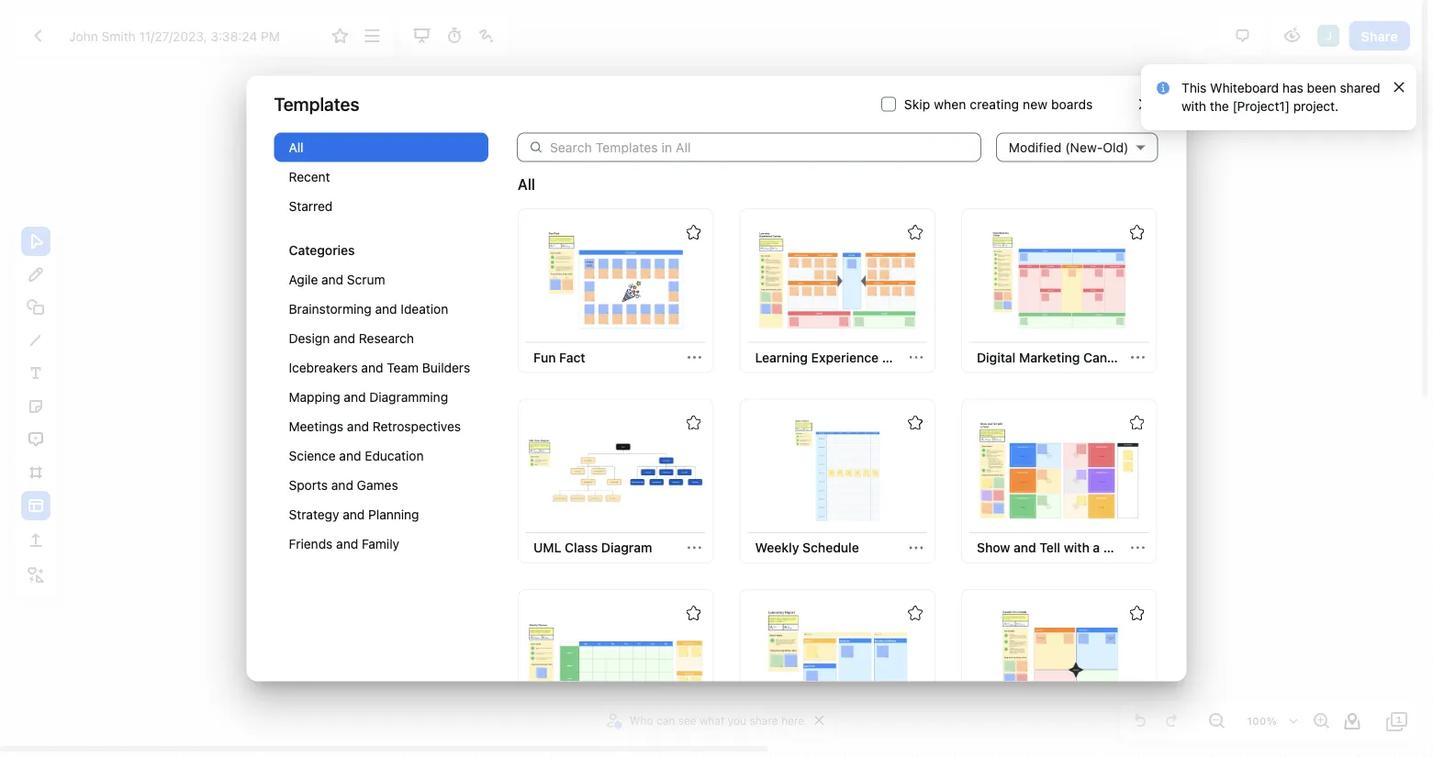 Task type: vqa. For each thing, say whether or not it's contained in the screenshot.
Thumbnail for Digital Marketing Canvas
yes



Task type: locate. For each thing, give the bounding box(es) containing it.
friends
[[289, 536, 333, 551]]

and for mapping
[[344, 389, 366, 405]]

thumbnail for cynefin framework image
[[972, 609, 1147, 712]]

this whiteboard has been shared with the [project1] project. alert
[[1141, 64, 1417, 130]]

canvas
[[882, 349, 927, 364], [1084, 349, 1128, 364]]

0 vertical spatial with
[[1182, 99, 1207, 114]]

meetings and retrospectives
[[289, 419, 461, 434]]

star this whiteboard image
[[329, 25, 351, 47], [686, 225, 701, 239], [1130, 225, 1145, 239], [686, 415, 701, 430], [908, 606, 923, 620]]

been
[[1307, 80, 1337, 96]]

fun fact button
[[526, 342, 593, 372]]

this
[[1182, 80, 1207, 96]]

icebreakers and team builders
[[289, 360, 470, 375]]

weekly schedule button
[[748, 533, 867, 562]]

who can see what you share here button
[[604, 707, 809, 735]]

thumbnail for uml class diagram image
[[529, 419, 703, 522]]

card for template laboratory report element
[[740, 589, 936, 754]]

all
[[289, 140, 304, 155], [518, 175, 535, 193]]

builders
[[422, 360, 470, 375]]

0 horizontal spatial all
[[289, 140, 304, 155]]

new
[[1023, 96, 1048, 112]]

with left a
[[1064, 540, 1090, 555]]

marketing
[[1019, 349, 1080, 364]]

timer image
[[443, 25, 465, 47]]

star this whiteboard image inside card for template learning experience canvas element
[[908, 225, 923, 239]]

thumbnail for weekly schedule image
[[750, 419, 925, 522]]

strategy and planning
[[289, 507, 419, 522]]

star this whiteboard image for uml class diagram
[[686, 415, 701, 430]]

can
[[656, 714, 675, 727]]

and for show
[[1014, 540, 1036, 555]]

card for template weekly schedule element
[[740, 399, 936, 563]]

star this whiteboard image
[[908, 225, 923, 239], [908, 415, 923, 430], [1130, 415, 1145, 430], [686, 606, 701, 620], [1130, 606, 1145, 620]]

modified (new-old) button
[[996, 118, 1158, 177]]

[project1]
[[1233, 99, 1290, 114]]

science
[[289, 448, 336, 463]]

%
[[1267, 716, 1277, 728]]

sports and games
[[289, 478, 398, 493]]

zoom in image
[[1310, 711, 1332, 733]]

and left tell
[[1014, 540, 1036, 555]]

and down the strategy and planning
[[336, 536, 358, 551]]

with inside this whiteboard has been shared with the [project1] project.
[[1182, 99, 1207, 114]]

1 horizontal spatial with
[[1182, 99, 1207, 114]]

weekly
[[755, 540, 799, 555]]

design and research
[[289, 331, 414, 346]]

with inside button
[[1064, 540, 1090, 555]]

star this whiteboard image inside 'card for template show and tell with a twist' 'element'
[[1130, 415, 1145, 430]]

and up the strategy and planning
[[331, 478, 353, 493]]

planning
[[368, 507, 419, 522]]

star this whiteboard image inside the card for template uml class diagram element
[[686, 415, 701, 430]]

has
[[1283, 80, 1304, 96]]

1 canvas from the left
[[882, 349, 927, 364]]

and
[[321, 272, 344, 287], [375, 301, 397, 316], [333, 331, 355, 346], [361, 360, 383, 375], [344, 389, 366, 405], [347, 419, 369, 434], [339, 448, 361, 463], [331, 478, 353, 493], [343, 507, 365, 522], [336, 536, 358, 551], [1014, 540, 1036, 555]]

this whiteboard has been shared with the [project1] project.
[[1182, 80, 1381, 114]]

and right agile
[[321, 272, 344, 287]]

with down this
[[1182, 99, 1207, 114]]

retrospectives
[[373, 419, 461, 434]]

recent
[[289, 169, 330, 184]]

you
[[728, 714, 747, 727]]

more options for fun fact image
[[688, 350, 702, 364]]

show
[[977, 540, 1010, 555]]

zoom out image
[[1206, 711, 1228, 733]]

card for template learning experience canvas element
[[740, 208, 936, 373]]

card for template digital marketing canvas element
[[961, 208, 1157, 373]]

here
[[781, 714, 805, 727]]

skip when creating new boards
[[904, 96, 1093, 112]]

card for template cynefin framework element
[[961, 589, 1157, 754]]

thumbnail for laboratory report image
[[750, 609, 925, 712]]

diagram
[[601, 540, 652, 555]]

star this whiteboard image inside 'card for template cynefin framework' element
[[1130, 606, 1145, 620]]

laser image
[[476, 25, 498, 47]]

1 vertical spatial all
[[518, 175, 535, 193]]

skip
[[904, 96, 931, 112]]

star this whiteboard image inside card for template fun fact element
[[686, 225, 701, 239]]

and for science
[[339, 448, 361, 463]]

and up the friends and family
[[343, 507, 365, 522]]

canvas right experience
[[882, 349, 927, 364]]

0 horizontal spatial canvas
[[882, 349, 927, 364]]

and inside button
[[1014, 540, 1036, 555]]

more options for show and tell with a twist image
[[1131, 541, 1145, 555]]

100
[[1247, 716, 1267, 728]]

thumbnail for fun fact image
[[529, 228, 703, 331]]

and down brainstorming
[[333, 331, 355, 346]]

close image
[[1390, 78, 1409, 96]]

all inside categories "element"
[[289, 140, 304, 155]]

creating
[[970, 96, 1019, 112]]

research
[[359, 331, 414, 346]]

more options for digital marketing canvas image
[[1131, 350, 1145, 364]]

1 vertical spatial with
[[1064, 540, 1090, 555]]

canvas inside the digital marketing canvas button
[[1084, 349, 1128, 364]]

and up science and education
[[347, 419, 369, 434]]

mapping and diagramming
[[289, 389, 448, 405]]

thumbnail for weekly planner image
[[529, 609, 703, 712]]

canvas left more options for digital marketing canvas icon
[[1084, 349, 1128, 364]]

and for design
[[333, 331, 355, 346]]

star this whiteboard image inside 'card for template digital marketing canvas' element
[[1130, 225, 1145, 239]]

templates image
[[25, 495, 47, 517]]

more options image
[[361, 25, 383, 47]]

sports
[[289, 478, 328, 493]]

schedule
[[803, 540, 859, 555]]

team
[[387, 360, 419, 375]]

share button
[[1350, 21, 1410, 51]]

thumbnail for learning experience canvas image
[[750, 228, 925, 331]]

0 vertical spatial all
[[289, 140, 304, 155]]

star this whiteboard image for fun fact
[[686, 225, 701, 239]]

class
[[565, 540, 598, 555]]

and up research
[[375, 301, 397, 316]]

starred
[[289, 198, 333, 214]]

share
[[1362, 28, 1399, 43]]

family
[[362, 536, 400, 551]]

and up meetings and retrospectives
[[344, 389, 366, 405]]

card for template fun fact element
[[518, 208, 714, 373]]

Document name text field
[[55, 21, 322, 51]]

and for brainstorming
[[375, 301, 397, 316]]

card for template weekly planner element
[[518, 589, 714, 754]]

canvas inside the learning experience canvas button
[[882, 349, 927, 364]]

and up sports and games
[[339, 448, 361, 463]]

and up mapping and diagramming
[[361, 360, 383, 375]]

uml class diagram
[[534, 540, 652, 555]]

1 horizontal spatial canvas
[[1084, 349, 1128, 364]]

and for meetings
[[347, 419, 369, 434]]

brainstorming and ideation
[[289, 301, 448, 316]]

thumbnail for show and tell with a twist image
[[972, 419, 1147, 522]]

modified (new-old)
[[1009, 140, 1129, 155]]

star this whiteboard image for show and tell with a twist
[[1130, 415, 1145, 430]]

2 canvas from the left
[[1084, 349, 1128, 364]]

fact
[[559, 349, 585, 364]]

digital marketing canvas button
[[970, 342, 1128, 372]]

with
[[1182, 99, 1207, 114], [1064, 540, 1090, 555]]

card for template show and tell with a twist element
[[961, 399, 1157, 563]]

0 horizontal spatial with
[[1064, 540, 1090, 555]]



Task type: describe. For each thing, give the bounding box(es) containing it.
project.
[[1294, 99, 1339, 114]]

templates
[[274, 93, 359, 115]]

canvas for digital marketing canvas
[[1084, 349, 1128, 364]]

present image
[[411, 25, 433, 47]]

and for icebreakers
[[361, 360, 383, 375]]

more options for learning experience canvas image
[[910, 350, 923, 364]]

and for friends
[[336, 536, 358, 551]]

uml
[[534, 540, 562, 555]]

digital
[[977, 349, 1016, 364]]

design
[[289, 331, 330, 346]]

learning
[[755, 349, 808, 364]]

and for strategy
[[343, 507, 365, 522]]

mapping
[[289, 389, 340, 405]]

more tools image
[[25, 565, 47, 587]]

card for template uml class diagram element
[[518, 399, 714, 563]]

1 horizontal spatial all
[[518, 175, 535, 193]]

strategy
[[289, 507, 339, 522]]

100 %
[[1247, 716, 1277, 728]]

learning experience canvas button
[[748, 342, 927, 372]]

more options for weekly schedule image
[[910, 541, 923, 555]]

what
[[700, 714, 725, 727]]

categories element
[[274, 133, 489, 577]]

modified
[[1009, 140, 1062, 155]]

experience
[[811, 349, 879, 364]]

all status
[[518, 173, 535, 195]]

star this whiteboard image for digital marketing canvas
[[1130, 225, 1145, 239]]

who
[[630, 714, 653, 727]]

more options for uml class diagram image
[[688, 541, 702, 555]]

Search Templates in All text field
[[550, 133, 982, 162]]

agile and scrum
[[289, 272, 385, 287]]

scrum
[[347, 272, 385, 287]]

learning experience canvas
[[755, 349, 927, 364]]

whiteboard
[[1210, 80, 1279, 96]]

and for sports
[[331, 478, 353, 493]]

brainstorming
[[289, 301, 372, 316]]

canvas for learning experience canvas
[[882, 349, 927, 364]]

all eyes on me image
[[1282, 25, 1304, 47]]

pages image
[[1387, 711, 1409, 733]]

meetings
[[289, 419, 344, 434]]

(new-
[[1066, 140, 1103, 155]]

thumbnail for digital marketing canvas image
[[972, 228, 1147, 331]]

star this whiteboard image for learning experience canvas
[[908, 225, 923, 239]]

digital marketing canvas
[[977, 349, 1128, 364]]

friends and family
[[289, 536, 400, 551]]

categories
[[289, 242, 355, 258]]

boards
[[1051, 96, 1093, 112]]

and for agile
[[321, 272, 344, 287]]

science and education
[[289, 448, 424, 463]]

the
[[1210, 99, 1229, 114]]

twist
[[1104, 540, 1136, 555]]

when
[[934, 96, 966, 112]]

games
[[357, 478, 398, 493]]

see
[[678, 714, 697, 727]]

tell
[[1040, 540, 1061, 555]]

a
[[1093, 540, 1100, 555]]

uml class diagram button
[[526, 533, 660, 562]]

comment panel image
[[1232, 25, 1254, 47]]

shared
[[1340, 80, 1381, 96]]

fun
[[534, 349, 556, 364]]

star this whiteboard image for weekly schedule
[[908, 415, 923, 430]]

fun fact
[[534, 349, 585, 364]]

dashboard image
[[27, 25, 49, 47]]

share
[[750, 714, 778, 727]]

star this whiteboard image inside card for template laboratory report element
[[908, 606, 923, 620]]

icebreakers
[[289, 360, 358, 375]]

show and tell with a twist
[[977, 540, 1136, 555]]

upload image
[[25, 530, 47, 552]]

ideation
[[401, 301, 448, 316]]

weekly schedule
[[755, 540, 859, 555]]

education
[[365, 448, 424, 463]]

old)
[[1103, 140, 1129, 155]]

diagramming
[[369, 389, 448, 405]]

who can see what you share here
[[630, 714, 805, 727]]

star this whiteboard image inside the card for template weekly planner element
[[686, 606, 701, 620]]

all element
[[516, 206, 1159, 758]]

show and tell with a twist button
[[970, 533, 1136, 562]]

agile
[[289, 272, 318, 287]]



